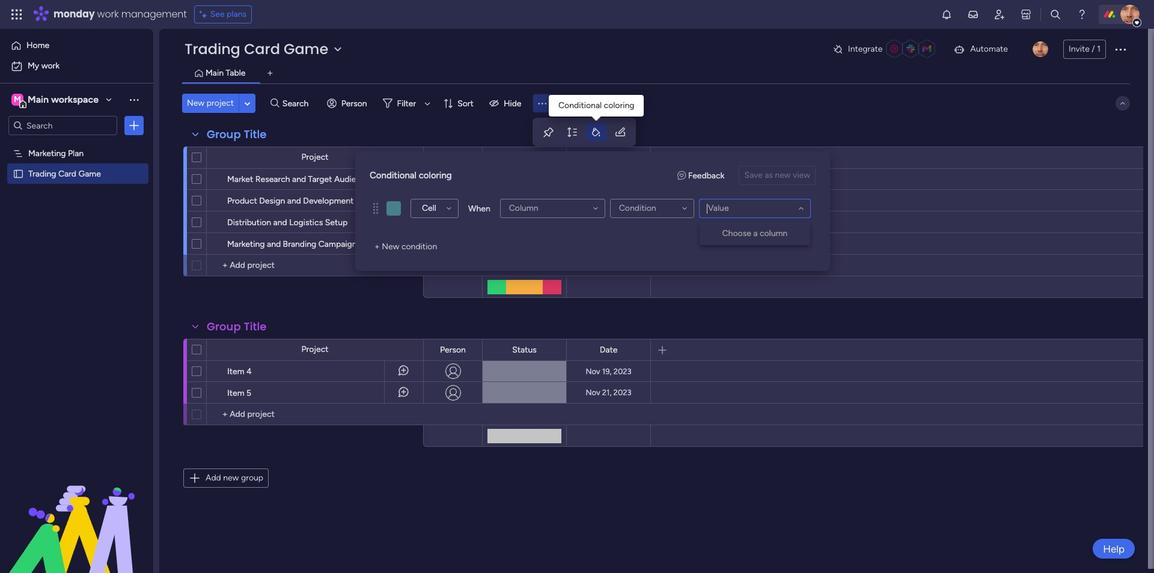 Task type: locate. For each thing, give the bounding box(es) containing it.
main for main table
[[206, 68, 224, 78]]

1 horizontal spatial card
[[244, 39, 280, 59]]

select product image
[[11, 8, 23, 20]]

1 horizontal spatial trading
[[185, 39, 240, 59]]

1 vertical spatial 21,
[[602, 388, 612, 397]]

3 nov from the top
[[586, 367, 600, 376]]

work right monday
[[97, 7, 119, 21]]

1 title from the top
[[244, 127, 267, 142]]

nov down nov 19, 2023
[[586, 388, 600, 397]]

main table
[[206, 68, 246, 78]]

new inside button
[[382, 242, 399, 252]]

product design and development
[[227, 196, 354, 206]]

21, down 19,
[[602, 388, 612, 397]]

0 horizontal spatial 1
[[407, 178, 409, 185]]

update feed image
[[967, 8, 979, 20]]

0 vertical spatial work
[[97, 7, 119, 21]]

0 horizontal spatial conditional coloring
[[370, 170, 452, 181]]

0 vertical spatial date
[[600, 152, 618, 163]]

title down "angle down" 'icon'
[[244, 127, 267, 142]]

conditional coloring up 'cell'
[[370, 170, 452, 181]]

1 status from the top
[[512, 152, 537, 163]]

4 2023 from the top
[[614, 388, 631, 397]]

invite
[[1069, 44, 1090, 54]]

0 vertical spatial trading card game
[[185, 39, 328, 59]]

0 vertical spatial new
[[187, 98, 205, 108]]

1 nov 21, 2023 from the top
[[586, 218, 631, 227]]

1 vertical spatial trading card game
[[28, 168, 101, 179]]

project
[[207, 98, 234, 108]]

0 vertical spatial person field
[[437, 151, 469, 164]]

nov 21, 2023
[[586, 218, 631, 227], [586, 388, 631, 397]]

sort
[[458, 98, 474, 109]]

nov 21, 2023 down nov 19, 2023
[[586, 388, 631, 397]]

main left table at the top of the page
[[206, 68, 224, 78]]

group for 2nd date field from the bottom of the page
[[207, 127, 241, 142]]

project
[[301, 152, 329, 162], [301, 344, 329, 355]]

main right workspace image
[[28, 94, 49, 105]]

help
[[1103, 543, 1125, 555]]

new right as
[[775, 170, 791, 180]]

1 group title field from the top
[[204, 127, 270, 142]]

branding
[[283, 239, 316, 249]]

2 group from the top
[[207, 319, 241, 334]]

trading right public board icon
[[28, 168, 56, 179]]

game up "search" field
[[284, 39, 328, 59]]

1 vertical spatial group title field
[[204, 319, 270, 335]]

1 item from the top
[[227, 367, 244, 377]]

0 horizontal spatial options image
[[128, 120, 140, 132]]

group
[[207, 127, 241, 142], [207, 319, 241, 334]]

column
[[760, 228, 788, 239]]

1 vertical spatial project
[[301, 344, 329, 355]]

status for status field associated with 2nd date field from the top
[[512, 345, 537, 355]]

0 horizontal spatial coloring
[[419, 170, 452, 181]]

0 horizontal spatial trading
[[28, 168, 56, 179]]

nov
[[586, 196, 600, 205], [586, 218, 600, 227], [586, 367, 600, 376], [586, 388, 600, 397]]

person inside person popup button
[[341, 98, 367, 109]]

1 vertical spatial status field
[[509, 344, 540, 357]]

my
[[28, 61, 39, 71]]

date up nov 18, 2023
[[600, 152, 618, 163]]

0 horizontal spatial game
[[78, 168, 101, 179]]

0 vertical spatial marketing
[[28, 148, 66, 158]]

main workspace
[[28, 94, 99, 105]]

1 vertical spatial coloring
[[419, 170, 452, 181]]

0 vertical spatial group
[[207, 127, 241, 142]]

nov 19, 2023
[[586, 367, 632, 376]]

1 horizontal spatial new
[[775, 170, 791, 180]]

2 group title from the top
[[207, 319, 267, 334]]

coloring down main table tab list
[[604, 100, 634, 111]]

monday
[[53, 7, 95, 21]]

2023 right 19,
[[614, 367, 632, 376]]

2 status from the top
[[512, 345, 537, 355]]

1 vertical spatial 1
[[407, 178, 409, 185]]

trading
[[185, 39, 240, 59], [28, 168, 56, 179]]

new left project
[[187, 98, 205, 108]]

main inside button
[[206, 68, 224, 78]]

0 vertical spatial + add project text field
[[213, 258, 418, 273]]

value
[[708, 203, 729, 213]]

1 vertical spatial new
[[223, 473, 239, 483]]

trading card game down marketing plan
[[28, 168, 101, 179]]

1 status field from the top
[[509, 151, 540, 164]]

1 vertical spatial conditional coloring
[[370, 170, 452, 181]]

Person field
[[437, 151, 469, 164], [437, 344, 469, 357]]

hide button
[[484, 94, 529, 113]]

1 vertical spatial group
[[207, 319, 241, 334]]

options image down workspace options image in the top left of the page
[[128, 120, 140, 132]]

tab
[[261, 64, 280, 83]]

1 vertical spatial group title
[[207, 319, 267, 334]]

options image
[[1113, 42, 1128, 57]]

2 status field from the top
[[509, 344, 540, 357]]

card
[[244, 39, 280, 59], [58, 168, 76, 179]]

0 vertical spatial title
[[244, 127, 267, 142]]

title
[[244, 127, 267, 142], [244, 319, 267, 334]]

date up nov 19, 2023
[[600, 345, 618, 355]]

0 horizontal spatial new
[[187, 98, 205, 108]]

search everything image
[[1050, 8, 1062, 20]]

0 vertical spatial status
[[512, 152, 537, 163]]

conditional
[[558, 100, 602, 111], [370, 170, 417, 181]]

2 nov from the top
[[586, 218, 600, 227]]

0 vertical spatial conditional coloring
[[558, 100, 634, 111]]

trading up main table
[[185, 39, 240, 59]]

my work option
[[7, 57, 146, 76]]

it
[[544, 195, 549, 206]]

new inside button
[[187, 98, 205, 108]]

add new group
[[206, 473, 263, 483]]

group title down "angle down" 'icon'
[[207, 127, 267, 142]]

1 vertical spatial work
[[41, 61, 60, 71]]

item left 5
[[227, 388, 244, 399]]

4 nov from the top
[[586, 388, 600, 397]]

workspace selection element
[[11, 93, 100, 108]]

main table tab list
[[182, 64, 1130, 84]]

nov down nov 18, 2023
[[586, 218, 600, 227]]

1 vertical spatial main
[[28, 94, 49, 105]]

invite / 1 button
[[1063, 40, 1106, 59]]

1 vertical spatial card
[[58, 168, 76, 179]]

date
[[600, 152, 618, 163], [600, 345, 618, 355]]

card up the add view icon
[[244, 39, 280, 59]]

2023
[[614, 196, 632, 205], [614, 218, 631, 227], [614, 367, 632, 376], [614, 388, 631, 397]]

1 21, from the top
[[602, 218, 612, 227]]

item left 4 on the bottom of the page
[[227, 367, 244, 377]]

/
[[1092, 44, 1095, 54]]

1 vertical spatial marketing
[[227, 239, 265, 249]]

1 horizontal spatial marketing
[[227, 239, 265, 249]]

1 person field from the top
[[437, 151, 469, 164]]

0 vertical spatial status field
[[509, 151, 540, 164]]

add view image
[[268, 69, 273, 78]]

1 right analysis
[[407, 178, 409, 185]]

title for 2nd date field from the top
[[244, 319, 267, 334]]

save
[[744, 170, 763, 180]]

james peterson image
[[1120, 5, 1140, 24]]

option
[[0, 142, 153, 145]]

1 horizontal spatial main
[[206, 68, 224, 78]]

trading card game
[[185, 39, 328, 59], [28, 168, 101, 179]]

game down plan
[[78, 168, 101, 179]]

working on it
[[499, 195, 549, 206]]

marketing plan
[[28, 148, 84, 158]]

1 inside button
[[1097, 44, 1101, 54]]

as
[[765, 170, 773, 180]]

2 21, from the top
[[602, 388, 612, 397]]

1 vertical spatial nov 21, 2023
[[586, 388, 631, 397]]

main inside workspace selection "element"
[[28, 94, 49, 105]]

1 project from the top
[[301, 152, 329, 162]]

1 horizontal spatial trading card game
[[185, 39, 328, 59]]

0 horizontal spatial work
[[41, 61, 60, 71]]

marketing down the distribution
[[227, 239, 265, 249]]

2 nov 21, 2023 from the top
[[586, 388, 631, 397]]

1 date from the top
[[600, 152, 618, 163]]

0 vertical spatial 21,
[[602, 218, 612, 227]]

2023 down nov 19, 2023
[[614, 388, 631, 397]]

0 horizontal spatial conditional
[[370, 170, 417, 181]]

date field up nov 19, 2023
[[597, 344, 621, 357]]

group title field for status field associated with 2nd date field from the bottom of the page person field
[[204, 127, 270, 142]]

setup
[[325, 218, 348, 228]]

status
[[512, 152, 537, 163], [512, 345, 537, 355]]

m
[[14, 94, 21, 105]]

0 vertical spatial nov 21, 2023
[[586, 218, 631, 227]]

lottie animation element
[[0, 452, 153, 573]]

notifications image
[[941, 8, 953, 20]]

home
[[26, 40, 49, 50]]

work right my
[[41, 61, 60, 71]]

1 horizontal spatial work
[[97, 7, 119, 21]]

1 vertical spatial person field
[[437, 344, 469, 357]]

2 person field from the top
[[437, 344, 469, 357]]

1 right /
[[1097, 44, 1101, 54]]

group down project
[[207, 127, 241, 142]]

james peterson image
[[1033, 41, 1048, 57]]

help button
[[1093, 539, 1135, 559]]

Status field
[[509, 151, 540, 164], [509, 344, 540, 357]]

new right +
[[382, 242, 399, 252]]

v2 user feedback image
[[678, 170, 686, 181]]

options image up condition
[[653, 149, 676, 167]]

trading card game up the add view icon
[[185, 39, 328, 59]]

date field up nov 18, 2023
[[597, 151, 621, 164]]

1 horizontal spatial coloring
[[604, 100, 634, 111]]

item
[[227, 367, 244, 377], [227, 388, 244, 399]]

1 vertical spatial game
[[78, 168, 101, 179]]

invite members image
[[994, 8, 1006, 20]]

0 horizontal spatial marketing
[[28, 148, 66, 158]]

new
[[187, 98, 205, 108], [382, 242, 399, 252]]

invite / 1
[[1069, 44, 1101, 54]]

1 vertical spatial new
[[382, 242, 399, 252]]

2 vertical spatial person
[[440, 345, 466, 355]]

0 horizontal spatial new
[[223, 473, 239, 483]]

group title field down "angle down" 'icon'
[[204, 127, 270, 142]]

condition
[[401, 242, 437, 252]]

group title field up item 4
[[204, 319, 270, 335]]

new right add
[[223, 473, 239, 483]]

1 horizontal spatial 1
[[1097, 44, 1101, 54]]

conditional coloring right the menu icon
[[558, 100, 634, 111]]

item 5
[[227, 388, 251, 399]]

2 + add project text field from the top
[[213, 408, 418, 422]]

21, down 18,
[[602, 218, 612, 227]]

0 vertical spatial group title field
[[204, 127, 270, 142]]

2023 down condition
[[614, 218, 631, 227]]

new
[[775, 170, 791, 180], [223, 473, 239, 483]]

person button
[[322, 94, 374, 113]]

1 vertical spatial options image
[[653, 149, 676, 167]]

coloring up 'cell'
[[419, 170, 452, 181]]

+ Add project text field
[[213, 258, 418, 273], [213, 408, 418, 422]]

1 horizontal spatial new
[[382, 242, 399, 252]]

0 vertical spatial main
[[206, 68, 224, 78]]

title up 4 on the bottom of the page
[[244, 319, 267, 334]]

and
[[292, 174, 306, 185], [287, 196, 301, 206], [273, 218, 287, 228], [267, 239, 281, 249]]

nov 21, 2023 down nov 18, 2023
[[586, 218, 631, 227]]

0 vertical spatial person
[[341, 98, 367, 109]]

marketing
[[28, 148, 66, 158], [227, 239, 265, 249]]

group up item 4
[[207, 319, 241, 334]]

1 vertical spatial trading
[[28, 168, 56, 179]]

1 horizontal spatial options image
[[653, 149, 676, 167]]

2 project from the top
[[301, 344, 329, 355]]

title for 2nd date field from the bottom of the page
[[244, 127, 267, 142]]

1 vertical spatial person
[[440, 152, 466, 163]]

+
[[374, 242, 380, 252]]

1 horizontal spatial game
[[284, 39, 328, 59]]

item for item 5
[[227, 388, 244, 399]]

0 vertical spatial trading
[[185, 39, 240, 59]]

1 vertical spatial date
[[600, 345, 618, 355]]

options image
[[128, 120, 140, 132], [653, 149, 676, 167]]

0 vertical spatial date field
[[597, 151, 621, 164]]

0 vertical spatial project
[[301, 152, 329, 162]]

1
[[1097, 44, 1101, 54], [407, 178, 409, 185]]

work for my
[[41, 61, 60, 71]]

integrate button
[[828, 37, 944, 62]]

1 vertical spatial item
[[227, 388, 244, 399]]

home option
[[7, 36, 146, 55]]

0 vertical spatial conditional
[[558, 100, 602, 111]]

2 title from the top
[[244, 319, 267, 334]]

0 vertical spatial options image
[[128, 120, 140, 132]]

Date field
[[597, 151, 621, 164], [597, 344, 621, 357]]

group title up item 4
[[207, 319, 267, 334]]

list box
[[0, 140, 153, 346]]

nov left 19,
[[586, 367, 600, 376]]

1 vertical spatial status
[[512, 345, 537, 355]]

2 group title field from the top
[[204, 319, 270, 335]]

2 item from the top
[[227, 388, 244, 399]]

0 vertical spatial 1
[[1097, 44, 1101, 54]]

coloring
[[604, 100, 634, 111], [419, 170, 452, 181]]

status field for 2nd date field from the bottom of the page
[[509, 151, 540, 164]]

1 vertical spatial date field
[[597, 344, 621, 357]]

1 vertical spatial + add project text field
[[213, 408, 418, 422]]

0 horizontal spatial main
[[28, 94, 49, 105]]

group title
[[207, 127, 267, 142], [207, 319, 267, 334]]

marketing left plan
[[28, 148, 66, 158]]

card down plan
[[58, 168, 76, 179]]

1 vertical spatial title
[[244, 319, 267, 334]]

0 vertical spatial game
[[284, 39, 328, 59]]

angle down image
[[245, 99, 250, 108]]

nov left 18,
[[586, 196, 600, 205]]

0 horizontal spatial trading card game
[[28, 168, 101, 179]]

Group Title field
[[204, 127, 270, 142], [204, 319, 270, 335]]

working
[[499, 195, 531, 206]]

work for monday
[[97, 7, 119, 21]]

2023 right 18,
[[614, 196, 632, 205]]

1 group from the top
[[207, 127, 241, 142]]

0 vertical spatial new
[[775, 170, 791, 180]]

my work
[[28, 61, 60, 71]]

0 vertical spatial group title
[[207, 127, 267, 142]]

2 date from the top
[[600, 345, 618, 355]]

work inside option
[[41, 61, 60, 71]]

1 + add project text field from the top
[[213, 258, 418, 273]]

0 vertical spatial item
[[227, 367, 244, 377]]

21,
[[602, 218, 612, 227], [602, 388, 612, 397]]

market
[[227, 174, 253, 185]]

nov 18, 2023
[[586, 196, 632, 205]]



Task type: vqa. For each thing, say whether or not it's contained in the screenshot.
the Explore
no



Task type: describe. For each thing, give the bounding box(es) containing it.
automate
[[970, 44, 1008, 54]]

1 button
[[384, 168, 423, 190]]

main for main workspace
[[28, 94, 49, 105]]

cell
[[422, 203, 436, 213]]

5
[[246, 388, 251, 399]]

item 4
[[227, 367, 252, 377]]

campaign
[[318, 239, 357, 249]]

workspace image
[[11, 93, 23, 106]]

marketing and branding campaign
[[227, 239, 357, 249]]

0 vertical spatial card
[[244, 39, 280, 59]]

see plans button
[[194, 5, 252, 23]]

sort button
[[438, 94, 481, 113]]

game inside list box
[[78, 168, 101, 179]]

save as new view
[[744, 170, 810, 180]]

hide
[[504, 98, 521, 109]]

condition
[[619, 203, 656, 213]]

see plans
[[210, 9, 247, 19]]

1 horizontal spatial conditional
[[558, 100, 602, 111]]

research
[[255, 174, 290, 185]]

development
[[303, 196, 354, 206]]

save as new view button
[[739, 166, 816, 185]]

19,
[[602, 367, 612, 376]]

Search field
[[279, 95, 315, 112]]

18,
[[602, 196, 612, 205]]

v2 search image
[[271, 97, 279, 110]]

product
[[227, 196, 257, 206]]

1 inside button
[[407, 178, 409, 185]]

column
[[509, 203, 538, 213]]

collapse image
[[1118, 99, 1128, 108]]

marketing for marketing and branding campaign
[[227, 239, 265, 249]]

plan
[[68, 148, 84, 158]]

2 date field from the top
[[597, 344, 621, 357]]

1 nov from the top
[[586, 196, 600, 205]]

date for 2nd date field from the top
[[600, 345, 618, 355]]

3 2023 from the top
[[614, 367, 632, 376]]

table
[[226, 68, 246, 78]]

item for item 4
[[227, 367, 244, 377]]

1 horizontal spatial conditional coloring
[[558, 100, 634, 111]]

help image
[[1076, 8, 1088, 20]]

menu image
[[536, 98, 548, 109]]

new project button
[[182, 94, 239, 113]]

marketing for marketing plan
[[28, 148, 66, 158]]

workspace options image
[[128, 94, 140, 106]]

integrate
[[848, 44, 883, 54]]

person for 2nd date field from the top
[[440, 345, 466, 355]]

feedback link
[[678, 169, 725, 182]]

see
[[210, 9, 225, 19]]

status for status field associated with 2nd date field from the bottom of the page
[[512, 152, 537, 163]]

filter button
[[378, 94, 435, 113]]

distribution
[[227, 218, 271, 228]]

workspace
[[51, 94, 99, 105]]

date for 2nd date field from the bottom of the page
[[600, 152, 618, 163]]

arrow down image
[[420, 96, 435, 111]]

management
[[121, 7, 187, 21]]

analysis
[[372, 174, 403, 185]]

1 group title from the top
[[207, 127, 267, 142]]

person field for status field associated with 2nd date field from the bottom of the page
[[437, 151, 469, 164]]

and down design
[[273, 218, 287, 228]]

group
[[241, 473, 263, 483]]

tab inside main table tab list
[[261, 64, 280, 83]]

Search in workspace field
[[25, 119, 100, 133]]

public board image
[[13, 168, 24, 179]]

person for 2nd date field from the bottom of the page
[[440, 152, 466, 163]]

+ new condition button
[[370, 237, 442, 257]]

project for status field associated with 2nd date field from the bottom of the page person field the group title field
[[301, 152, 329, 162]]

my work link
[[7, 57, 146, 76]]

add new group button
[[183, 469, 269, 488]]

group title field for person field corresponding to status field associated with 2nd date field from the top
[[204, 319, 270, 335]]

1 2023 from the top
[[614, 196, 632, 205]]

status field for 2nd date field from the top
[[509, 344, 540, 357]]

0 vertical spatial coloring
[[604, 100, 634, 111]]

trading card game button
[[182, 39, 348, 59]]

monday work management
[[53, 7, 187, 21]]

list box containing marketing plan
[[0, 140, 153, 346]]

plans
[[227, 9, 247, 19]]

0 horizontal spatial card
[[58, 168, 76, 179]]

design
[[259, 196, 285, 206]]

and down distribution and logistics setup on the top left of page
[[267, 239, 281, 249]]

add
[[206, 473, 221, 483]]

lottie animation image
[[0, 452, 153, 573]]

choose
[[722, 228, 751, 239]]

audience
[[334, 174, 370, 185]]

monday marketplace image
[[1020, 8, 1032, 20]]

on
[[533, 195, 542, 206]]

view
[[793, 170, 810, 180]]

filter
[[397, 98, 416, 109]]

main table button
[[203, 67, 249, 80]]

feedback
[[688, 170, 725, 181]]

+ new condition
[[374, 242, 437, 252]]

1 vertical spatial conditional
[[370, 170, 417, 181]]

distribution and logistics setup
[[227, 218, 348, 228]]

and left 'target'
[[292, 174, 306, 185]]

new project
[[187, 98, 234, 108]]

target
[[308, 174, 332, 185]]

2 2023 from the top
[[614, 218, 631, 227]]

market research and target audience analysis
[[227, 174, 403, 185]]

stuck
[[514, 217, 535, 227]]

1 date field from the top
[[597, 151, 621, 164]]

choose a column
[[722, 228, 788, 239]]

group for 2nd date field from the top
[[207, 319, 241, 334]]

project for person field corresponding to status field associated with 2nd date field from the top the group title field
[[301, 344, 329, 355]]

when
[[468, 203, 490, 214]]

and right design
[[287, 196, 301, 206]]

a
[[753, 228, 758, 239]]

4
[[246, 367, 252, 377]]

logistics
[[289, 218, 323, 228]]

home link
[[7, 36, 146, 55]]

person field for status field associated with 2nd date field from the top
[[437, 344, 469, 357]]

automate button
[[949, 40, 1013, 59]]



